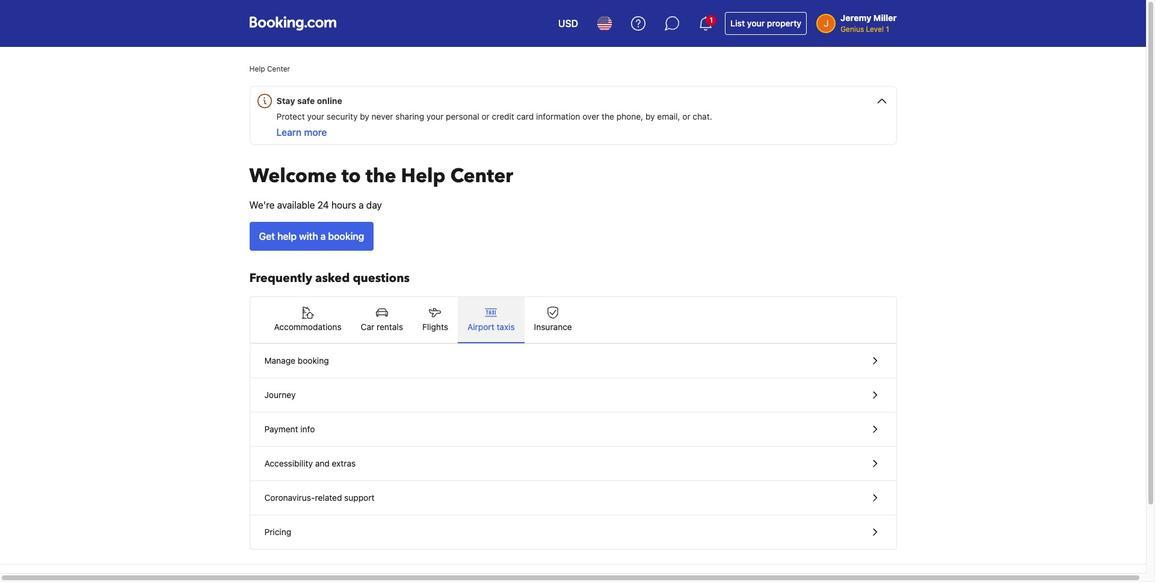 Task type: locate. For each thing, give the bounding box(es) containing it.
protect your security by never sharing your personal or credit card information over the phone, by email, or chat. learn more
[[276, 111, 712, 138]]

your up more
[[307, 111, 324, 122]]

manage
[[264, 356, 295, 366]]

stay
[[276, 96, 295, 106]]

1 or from the left
[[482, 111, 490, 122]]

0 vertical spatial help
[[249, 64, 265, 73]]

booking
[[328, 231, 364, 242], [298, 356, 329, 366]]

0 horizontal spatial 1
[[710, 16, 713, 25]]

usd
[[558, 18, 578, 29]]

booking down "hours"
[[328, 231, 364, 242]]

we're available 24 hours a day
[[249, 200, 382, 211]]

level
[[866, 25, 884, 34]]

miller
[[874, 13, 897, 23]]

the up day
[[366, 163, 396, 190]]

car
[[361, 322, 374, 332]]

booking inside button
[[328, 231, 364, 242]]

manage booking button
[[250, 344, 896, 378]]

your
[[747, 18, 765, 28], [307, 111, 324, 122], [427, 111, 444, 122]]

your for protect your security by never sharing your personal or credit card information over the phone, by email, or chat. learn more
[[307, 111, 324, 122]]

by left never
[[360, 111, 369, 122]]

insurance
[[534, 322, 572, 332]]

personal
[[446, 111, 479, 122]]

stay safe online button
[[255, 87, 896, 111]]

never
[[372, 111, 393, 122]]

0 horizontal spatial a
[[321, 231, 326, 242]]

frequently asked questions
[[249, 270, 410, 286]]

learn
[[276, 127, 302, 138]]

booking inside button
[[298, 356, 329, 366]]

learn more link
[[276, 127, 327, 138]]

1 vertical spatial a
[[321, 231, 326, 242]]

airport taxis
[[468, 322, 515, 332]]

1 vertical spatial the
[[366, 163, 396, 190]]

0 horizontal spatial your
[[307, 111, 324, 122]]

by left email,
[[646, 111, 655, 122]]

car rentals
[[361, 322, 403, 332]]

a left day
[[359, 200, 364, 211]]

genius
[[841, 25, 864, 34]]

journey button
[[250, 378, 896, 413]]

your right sharing
[[427, 111, 444, 122]]

1 horizontal spatial the
[[602, 111, 614, 122]]

1 horizontal spatial by
[[646, 111, 655, 122]]

support
[[344, 493, 375, 503]]

1 vertical spatial help
[[401, 163, 446, 190]]

2 horizontal spatial your
[[747, 18, 765, 28]]

day
[[366, 200, 382, 211]]

the inside protect your security by never sharing your personal or credit card information over the phone, by email, or chat. learn more
[[602, 111, 614, 122]]

accommodations
[[274, 322, 342, 332]]

tab list containing accommodations
[[250, 297, 896, 344]]

phone,
[[617, 111, 643, 122]]

1 left 'list'
[[710, 16, 713, 25]]

1 horizontal spatial a
[[359, 200, 364, 211]]

pricing button
[[250, 516, 896, 549]]

help
[[249, 64, 265, 73], [401, 163, 446, 190]]

or
[[482, 111, 490, 122], [683, 111, 691, 122]]

1 horizontal spatial help
[[401, 163, 446, 190]]

questions
[[353, 270, 410, 286]]

payment
[[264, 424, 298, 434]]

car rentals button
[[351, 297, 413, 343]]

travel alert element
[[249, 86, 897, 145]]

the right over
[[602, 111, 614, 122]]

jeremy miller genius level 1
[[841, 13, 897, 34]]

1 horizontal spatial 1
[[886, 25, 889, 34]]

booking right manage
[[298, 356, 329, 366]]

journey
[[264, 390, 296, 400]]

security
[[327, 111, 358, 122]]

1 inside button
[[710, 16, 713, 25]]

1 vertical spatial center
[[450, 163, 513, 190]]

center up stay
[[267, 64, 290, 73]]

1
[[710, 16, 713, 25], [886, 25, 889, 34]]

0 horizontal spatial the
[[366, 163, 396, 190]]

your right 'list'
[[747, 18, 765, 28]]

center down protect your security by never sharing your personal or credit card information over the phone, by email, or chat. learn more
[[450, 163, 513, 190]]

coronavirus-related support
[[264, 493, 375, 503]]

or left credit
[[482, 111, 490, 122]]

0 horizontal spatial or
[[482, 111, 490, 122]]

1 down miller
[[886, 25, 889, 34]]

2 or from the left
[[683, 111, 691, 122]]

0 horizontal spatial center
[[267, 64, 290, 73]]

the
[[602, 111, 614, 122], [366, 163, 396, 190]]

a right with
[[321, 231, 326, 242]]

accommodations button
[[264, 297, 351, 343]]

by
[[360, 111, 369, 122], [646, 111, 655, 122]]

safe
[[297, 96, 315, 106]]

manage booking
[[264, 356, 329, 366]]

asked
[[315, 270, 350, 286]]

or left chat.
[[683, 111, 691, 122]]

1 vertical spatial booking
[[298, 356, 329, 366]]

0 vertical spatial booking
[[328, 231, 364, 242]]

0 horizontal spatial by
[[360, 111, 369, 122]]

center
[[267, 64, 290, 73], [450, 163, 513, 190]]

tab list
[[250, 297, 896, 344]]

1 horizontal spatial or
[[683, 111, 691, 122]]

0 vertical spatial the
[[602, 111, 614, 122]]

taxis
[[497, 322, 515, 332]]

payment info button
[[250, 413, 896, 447]]

a
[[359, 200, 364, 211], [321, 231, 326, 242]]

welcome to the help center
[[249, 163, 513, 190]]

1 horizontal spatial your
[[427, 111, 444, 122]]

hours
[[332, 200, 356, 211]]



Task type: vqa. For each thing, say whether or not it's contained in the screenshot.
Accommodations button
yes



Task type: describe. For each thing, give the bounding box(es) containing it.
list your property
[[731, 18, 802, 28]]

stay safe online
[[276, 96, 342, 106]]

insurance button
[[525, 297, 582, 343]]

payment info
[[264, 424, 315, 434]]

and
[[315, 459, 330, 469]]

help
[[277, 231, 297, 242]]

email,
[[657, 111, 680, 122]]

accessibility and extras button
[[250, 447, 896, 481]]

1 button
[[692, 9, 720, 38]]

we're
[[249, 200, 275, 211]]

get help with a booking button
[[249, 222, 374, 251]]

welcome
[[249, 163, 337, 190]]

jeremy
[[841, 13, 872, 23]]

property
[[767, 18, 802, 28]]

1 horizontal spatial center
[[450, 163, 513, 190]]

get help with a booking
[[259, 231, 364, 242]]

coronavirus-
[[264, 493, 315, 503]]

to
[[342, 163, 361, 190]]

extras
[[332, 459, 356, 469]]

a inside button
[[321, 231, 326, 242]]

protect
[[276, 111, 305, 122]]

card
[[517, 111, 534, 122]]

list
[[731, 18, 745, 28]]

coronavirus-related support button
[[250, 481, 896, 516]]

list your property link
[[725, 12, 807, 35]]

rentals
[[377, 322, 403, 332]]

get
[[259, 231, 275, 242]]

0 vertical spatial a
[[359, 200, 364, 211]]

sharing
[[396, 111, 424, 122]]

accessibility
[[264, 459, 313, 469]]

0 horizontal spatial help
[[249, 64, 265, 73]]

your for list your property
[[747, 18, 765, 28]]

info
[[300, 424, 315, 434]]

frequently
[[249, 270, 312, 286]]

24
[[318, 200, 329, 211]]

related
[[315, 493, 342, 503]]

available
[[277, 200, 315, 211]]

flights
[[422, 322, 448, 332]]

accessibility and extras
[[264, 459, 356, 469]]

1 by from the left
[[360, 111, 369, 122]]

with
[[299, 231, 318, 242]]

help center
[[249, 64, 290, 73]]

usd button
[[551, 9, 586, 38]]

online
[[317, 96, 342, 106]]

1 inside jeremy miller genius level 1
[[886, 25, 889, 34]]

airport taxis button
[[458, 297, 525, 343]]

0 vertical spatial center
[[267, 64, 290, 73]]

2 by from the left
[[646, 111, 655, 122]]

credit
[[492, 111, 514, 122]]

booking.com online hotel reservations image
[[249, 16, 336, 31]]

more
[[304, 127, 327, 138]]

pricing
[[264, 527, 291, 537]]

chat.
[[693, 111, 712, 122]]

information
[[536, 111, 580, 122]]

over
[[583, 111, 599, 122]]

airport
[[468, 322, 494, 332]]

flights button
[[413, 297, 458, 343]]



